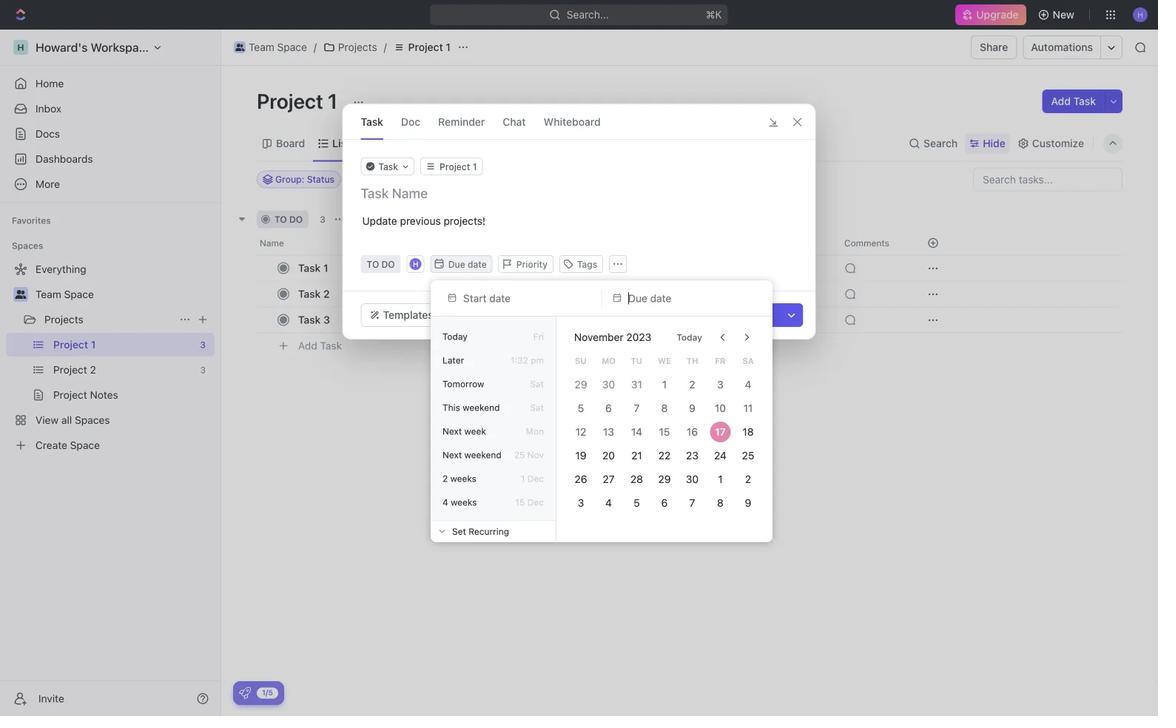 Task type: locate. For each thing, give the bounding box(es) containing it.
project inside 'link'
[[408, 41, 443, 53]]

1 dec
[[521, 474, 544, 484]]

15
[[659, 426, 670, 438], [515, 497, 525, 508]]

Start date text field
[[463, 292, 581, 304]]

chat
[[503, 115, 526, 128]]

weeks
[[450, 474, 477, 484], [451, 497, 477, 508]]

team space
[[249, 41, 307, 53], [36, 288, 94, 300]]

1 vertical spatial add task
[[366, 214, 405, 225]]

1 ‎task from the top
[[298, 262, 321, 274]]

1 horizontal spatial 7
[[690, 497, 695, 509]]

2 down 18
[[745, 473, 751, 486]]

projects link inside tree
[[44, 308, 173, 332]]

th
[[687, 356, 698, 366]]

1 horizontal spatial /
[[384, 41, 387, 53]]

create task button
[[705, 303, 780, 327]]

0 vertical spatial team space link
[[230, 38, 311, 56]]

weeks for 4 weeks
[[451, 497, 477, 508]]

1 vertical spatial team space link
[[36, 283, 212, 306]]

1 horizontal spatial 8
[[717, 497, 724, 509]]

0 vertical spatial 15
[[659, 426, 670, 438]]

dialog
[[342, 104, 816, 340]]

0 horizontal spatial 4
[[443, 497, 448, 508]]

1 vertical spatial 9
[[745, 497, 752, 509]]

docs
[[36, 128, 60, 140]]

project 1
[[408, 41, 451, 53], [257, 88, 342, 113]]

10
[[715, 402, 726, 414]]

1 vertical spatial add
[[366, 214, 383, 225]]

projects link
[[320, 38, 381, 56], [44, 308, 173, 332]]

1 horizontal spatial project 1
[[408, 41, 451, 53]]

2 vertical spatial add task button
[[292, 337, 348, 355]]

/
[[314, 41, 317, 53], [384, 41, 387, 53]]

add up customize
[[1051, 95, 1071, 107]]

2 vertical spatial add task
[[298, 340, 342, 352]]

onboarding checklist button element
[[239, 688, 251, 699]]

0 horizontal spatial 25
[[514, 450, 525, 460]]

Task Name text field
[[361, 184, 800, 202]]

0 horizontal spatial team
[[36, 288, 61, 300]]

1 vertical spatial projects
[[44, 313, 83, 326]]

task up calendar link
[[361, 115, 383, 128]]

add task button up customize
[[1042, 90, 1105, 113]]

weeks down 2 weeks on the left
[[451, 497, 477, 508]]

1 vertical spatial projects link
[[44, 308, 173, 332]]

‎task 2
[[298, 288, 330, 300]]

6 down 22
[[661, 497, 668, 509]]

projects inside tree
[[44, 313, 83, 326]]

1 horizontal spatial projects
[[338, 41, 377, 53]]

‎task
[[298, 262, 321, 274], [298, 288, 321, 300]]

9 down 18
[[745, 497, 752, 509]]

1 vertical spatial ‎task
[[298, 288, 321, 300]]

space inside tree
[[64, 288, 94, 300]]

2 up task 3
[[323, 288, 330, 300]]

0 horizontal spatial user group image
[[15, 290, 26, 299]]

project 1 link
[[390, 38, 454, 56]]

6 up 13 at the bottom right
[[606, 402, 612, 414]]

7 down the 31 in the right of the page
[[634, 402, 640, 414]]

0 vertical spatial ‎task
[[298, 262, 321, 274]]

dec
[[527, 474, 544, 484], [527, 497, 544, 508]]

november
[[574, 331, 624, 343]]

13
[[603, 426, 614, 438]]

0 vertical spatial 7
[[634, 402, 640, 414]]

1 horizontal spatial projects link
[[320, 38, 381, 56]]

today
[[443, 332, 468, 342], [677, 332, 702, 343]]

due date
[[448, 259, 487, 269]]

team space inside tree
[[36, 288, 94, 300]]

0 horizontal spatial 7
[[634, 402, 640, 414]]

tree containing team space
[[6, 258, 215, 457]]

1 vertical spatial space
[[64, 288, 94, 300]]

tree
[[6, 258, 215, 457]]

‎task for ‎task 1
[[298, 262, 321, 274]]

4 up 11
[[745, 379, 752, 391]]

today up later
[[443, 332, 468, 342]]

15 for 15 dec
[[515, 497, 525, 508]]

‎task down ‎task 1
[[298, 288, 321, 300]]

1 vertical spatial 15
[[515, 497, 525, 508]]

weekend for next weekend
[[464, 450, 502, 460]]

0 vertical spatial weekend
[[463, 403, 500, 413]]

next up 2 weeks on the left
[[443, 450, 462, 460]]

0 vertical spatial space
[[277, 41, 307, 53]]

0 vertical spatial project
[[408, 41, 443, 53]]

5 down 28
[[634, 497, 640, 509]]

calendar link
[[375, 133, 422, 154]]

task right create
[[749, 309, 772, 321]]

weeks up 4 weeks
[[450, 474, 477, 484]]

1 vertical spatial dec
[[527, 497, 544, 508]]

⌘k
[[706, 9, 722, 21]]

customize button
[[1013, 133, 1089, 154]]

‎task up the ‎task 2
[[298, 262, 321, 274]]

4 down 2 weeks on the left
[[443, 497, 448, 508]]

sat for tomorrow
[[530, 379, 544, 389]]

15 up 22
[[659, 426, 670, 438]]

1 horizontal spatial team space link
[[230, 38, 311, 56]]

user group image
[[235, 44, 244, 51], [15, 290, 26, 299]]

november 2023
[[574, 331, 652, 343]]

1 horizontal spatial 25
[[742, 450, 755, 462]]

0 vertical spatial projects
[[338, 41, 377, 53]]

1 next from the top
[[443, 426, 462, 437]]

0 horizontal spatial space
[[64, 288, 94, 300]]

0 horizontal spatial 29
[[575, 379, 587, 391]]

new button
[[1032, 3, 1084, 27]]

5 up 12
[[578, 402, 584, 414]]

0 horizontal spatial /
[[314, 41, 317, 53]]

2 dec from the top
[[527, 497, 544, 508]]

6
[[606, 402, 612, 414], [661, 497, 668, 509]]

0 vertical spatial next
[[443, 426, 462, 437]]

1 vertical spatial 5
[[634, 497, 640, 509]]

next for next week
[[443, 426, 462, 437]]

task up ‎task 1 link
[[386, 214, 405, 225]]

15 dec
[[515, 497, 544, 508]]

9
[[689, 402, 696, 414], [745, 497, 752, 509]]

dec down nov
[[527, 474, 544, 484]]

25 for 25
[[742, 450, 755, 462]]

1 horizontal spatial user group image
[[235, 44, 244, 51]]

0 horizontal spatial 15
[[515, 497, 525, 508]]

0 vertical spatial projects link
[[320, 38, 381, 56]]

0 vertical spatial dec
[[527, 474, 544, 484]]

add task down task 3
[[298, 340, 342, 352]]

1 sat from the top
[[530, 379, 544, 389]]

2 down th
[[689, 379, 696, 391]]

0 horizontal spatial 5
[[578, 402, 584, 414]]

1 horizontal spatial 30
[[686, 473, 699, 486]]

25
[[742, 450, 755, 462], [514, 450, 525, 460]]

dec down the 1 dec
[[527, 497, 544, 508]]

1 dec from the top
[[527, 474, 544, 484]]

1 horizontal spatial team space
[[249, 41, 307, 53]]

share
[[980, 41, 1008, 53]]

0 vertical spatial project 1
[[408, 41, 451, 53]]

17
[[715, 426, 726, 438]]

18
[[743, 426, 754, 438]]

‎task 1
[[298, 262, 328, 274]]

0 vertical spatial 9
[[689, 402, 696, 414]]

tomorrow
[[443, 379, 484, 389]]

mon
[[526, 426, 544, 437]]

1 horizontal spatial add
[[366, 214, 383, 225]]

team
[[249, 41, 274, 53], [36, 288, 61, 300]]

add task
[[1051, 95, 1096, 107], [366, 214, 405, 225], [298, 340, 342, 352]]

weekend down week
[[464, 450, 502, 460]]

0 vertical spatial add
[[1051, 95, 1071, 107]]

search button
[[904, 133, 962, 154]]

recurring
[[469, 527, 509, 537]]

1 inside 'link'
[[446, 41, 451, 53]]

weekend
[[463, 403, 500, 413], [464, 450, 502, 460]]

0 vertical spatial team
[[249, 41, 274, 53]]

user group image inside tree
[[15, 290, 26, 299]]

3 right do
[[320, 214, 326, 225]]

3 inside 'link'
[[323, 314, 330, 326]]

29 down 22
[[658, 473, 671, 486]]

2 vertical spatial add
[[298, 340, 317, 352]]

5
[[578, 402, 584, 414], [634, 497, 640, 509]]

0 horizontal spatial projects
[[44, 313, 83, 326]]

add task button down task 3
[[292, 337, 348, 355]]

15 down the 1 dec
[[515, 497, 525, 508]]

sidebar navigation
[[0, 30, 221, 716]]

8
[[661, 402, 668, 414], [717, 497, 724, 509]]

update previous projects!
[[362, 215, 486, 227]]

2 horizontal spatial 4
[[745, 379, 752, 391]]

pm
[[531, 355, 544, 366]]

1 vertical spatial weeks
[[451, 497, 477, 508]]

3
[[320, 214, 326, 225], [323, 314, 330, 326], [717, 379, 724, 391], [578, 497, 584, 509]]

1 vertical spatial sat
[[530, 403, 544, 413]]

add task up ‎task 1 link
[[366, 214, 405, 225]]

1 vertical spatial team
[[36, 288, 61, 300]]

30 down mo
[[602, 379, 615, 391]]

0 vertical spatial team space
[[249, 41, 307, 53]]

this
[[443, 403, 460, 413]]

add task up customize
[[1051, 95, 1096, 107]]

25 left nov
[[514, 450, 525, 460]]

task down the ‎task 2
[[298, 314, 321, 326]]

search...
[[567, 9, 609, 21]]

1 / from the left
[[314, 41, 317, 53]]

1 vertical spatial 30
[[686, 473, 699, 486]]

21
[[631, 450, 642, 462]]

3 down 26
[[578, 497, 584, 509]]

due
[[448, 259, 465, 269]]

1 vertical spatial weekend
[[464, 450, 502, 460]]

3 up 10
[[717, 379, 724, 391]]

next left week
[[443, 426, 462, 437]]

next for next weekend
[[443, 450, 462, 460]]

1 horizontal spatial today
[[677, 332, 702, 343]]

0 vertical spatial sat
[[530, 379, 544, 389]]

1 horizontal spatial 15
[[659, 426, 670, 438]]

we
[[658, 356, 671, 366]]

‎task for ‎task 2
[[298, 288, 321, 300]]

upgrade
[[976, 9, 1019, 21]]

task
[[1074, 95, 1096, 107], [361, 115, 383, 128], [386, 214, 405, 225], [749, 309, 772, 321], [298, 314, 321, 326], [320, 340, 342, 352]]

1 vertical spatial team space
[[36, 288, 94, 300]]

25 down 18
[[742, 450, 755, 462]]

1 vertical spatial next
[[443, 450, 462, 460]]

7 down 23
[[690, 497, 695, 509]]

add task button
[[1042, 90, 1105, 113], [348, 211, 411, 228], [292, 337, 348, 355]]

2 sat from the top
[[530, 403, 544, 413]]

weekend for this weekend
[[463, 403, 500, 413]]

today inside button
[[677, 332, 702, 343]]

new
[[1053, 9, 1075, 21]]

gantt link
[[446, 133, 476, 154]]

4 down the '27'
[[606, 497, 612, 509]]

sat down pm
[[530, 379, 544, 389]]

0 horizontal spatial 6
[[606, 402, 612, 414]]

2 next from the top
[[443, 450, 462, 460]]

0 horizontal spatial add task
[[298, 340, 342, 352]]

add left previous
[[366, 214, 383, 225]]

next
[[443, 426, 462, 437], [443, 450, 462, 460]]

0 vertical spatial 30
[[602, 379, 615, 391]]

0 horizontal spatial project 1
[[257, 88, 342, 113]]

0 horizontal spatial project
[[257, 88, 323, 113]]

0 horizontal spatial team space
[[36, 288, 94, 300]]

0 vertical spatial 29
[[575, 379, 587, 391]]

8 down we
[[661, 402, 668, 414]]

1 vertical spatial 29
[[658, 473, 671, 486]]

20
[[603, 450, 615, 462]]

set recurring
[[452, 527, 509, 537]]

team inside sidebar navigation
[[36, 288, 61, 300]]

2023
[[626, 331, 652, 343]]

sat
[[530, 379, 544, 389], [530, 403, 544, 413]]

0 horizontal spatial today
[[443, 332, 468, 342]]

0 horizontal spatial projects link
[[44, 308, 173, 332]]

19
[[575, 450, 586, 462]]

0 horizontal spatial 9
[[689, 402, 696, 414]]

30
[[602, 379, 615, 391], [686, 473, 699, 486]]

weeks for 2 weeks
[[450, 474, 477, 484]]

0 vertical spatial weeks
[[450, 474, 477, 484]]

8 down 24
[[717, 497, 724, 509]]

1 horizontal spatial 29
[[658, 473, 671, 486]]

‎task 1 link
[[295, 258, 513, 279]]

project 1 inside 'link'
[[408, 41, 451, 53]]

sat up the mon
[[530, 403, 544, 413]]

1 vertical spatial user group image
[[15, 290, 26, 299]]

projects!
[[444, 215, 486, 227]]

weekend up week
[[463, 403, 500, 413]]

board
[[276, 137, 305, 150]]

today button
[[668, 326, 711, 349]]

space
[[277, 41, 307, 53], [64, 288, 94, 300]]

0 vertical spatial 8
[[661, 402, 668, 414]]

2 ‎task from the top
[[298, 288, 321, 300]]

30 down 23
[[686, 473, 699, 486]]

1 vertical spatial 6
[[661, 497, 668, 509]]

0 vertical spatial 6
[[606, 402, 612, 414]]

1 vertical spatial project
[[257, 88, 323, 113]]

add task button up ‎task 1 link
[[348, 211, 411, 228]]

2 horizontal spatial add
[[1051, 95, 1071, 107]]

task button
[[361, 104, 383, 139]]

29 down su
[[575, 379, 587, 391]]

gantt
[[449, 137, 476, 150]]

3 down the ‎task 2
[[323, 314, 330, 326]]

do
[[289, 214, 303, 225]]

0 horizontal spatial 8
[[661, 402, 668, 414]]

add down task 3
[[298, 340, 317, 352]]

9 up 16
[[689, 402, 696, 414]]

today up th
[[677, 332, 702, 343]]



Task type: describe. For each thing, give the bounding box(es) containing it.
favorites
[[12, 215, 51, 226]]

reminder
[[438, 115, 485, 128]]

2 / from the left
[[384, 41, 387, 53]]

14
[[631, 426, 642, 438]]

list
[[332, 137, 350, 150]]

to do
[[275, 214, 303, 225]]

inbox
[[36, 103, 61, 115]]

calendar
[[378, 137, 422, 150]]

date
[[468, 259, 487, 269]]

fri
[[533, 332, 544, 342]]

23
[[686, 450, 699, 462]]

24
[[714, 450, 727, 462]]

16
[[687, 426, 698, 438]]

fr
[[715, 356, 726, 366]]

task up customize
[[1074, 95, 1096, 107]]

home
[[36, 77, 64, 90]]

1 horizontal spatial add task
[[366, 214, 405, 225]]

1:32
[[511, 355, 528, 366]]

1 horizontal spatial 4
[[606, 497, 612, 509]]

favorites button
[[6, 212, 57, 229]]

0 vertical spatial user group image
[[235, 44, 244, 51]]

1 horizontal spatial 9
[[745, 497, 752, 509]]

11
[[744, 402, 753, 414]]

26
[[575, 473, 587, 486]]

1 horizontal spatial team
[[249, 41, 274, 53]]

task 3
[[298, 314, 330, 326]]

automations
[[1031, 41, 1093, 53]]

task inside button
[[749, 309, 772, 321]]

nov
[[528, 450, 544, 460]]

onboarding checklist button image
[[239, 688, 251, 699]]

dialog containing task
[[342, 104, 816, 340]]

sat for this weekend
[[530, 403, 544, 413]]

share button
[[971, 36, 1017, 59]]

31
[[631, 379, 642, 391]]

next week
[[443, 426, 486, 437]]

0 horizontal spatial team space link
[[36, 283, 212, 306]]

table link
[[501, 133, 530, 154]]

mo
[[602, 356, 616, 366]]

28
[[630, 473, 643, 486]]

Due date text field
[[628, 292, 746, 304]]

15 for 15
[[659, 426, 670, 438]]

hide button
[[965, 133, 1010, 154]]

task 3 link
[[295, 309, 513, 331]]

to
[[275, 214, 287, 225]]

update
[[362, 215, 397, 227]]

tree inside sidebar navigation
[[6, 258, 215, 457]]

doc button
[[401, 104, 420, 139]]

search
[[924, 137, 958, 150]]

Search tasks... text field
[[974, 168, 1122, 191]]

1 vertical spatial 8
[[717, 497, 724, 509]]

1 vertical spatial project 1
[[257, 88, 342, 113]]

week
[[464, 426, 486, 437]]

22
[[658, 450, 671, 462]]

reminder button
[[438, 104, 485, 139]]

2 up 4 weeks
[[443, 474, 448, 484]]

dashboards link
[[6, 147, 215, 171]]

dec for 1 dec
[[527, 474, 544, 484]]

1 vertical spatial 7
[[690, 497, 695, 509]]

create task
[[714, 309, 772, 321]]

dashboards
[[36, 153, 93, 165]]

create
[[714, 309, 746, 321]]

2 horizontal spatial add task
[[1051, 95, 1096, 107]]

1/5
[[262, 689, 273, 697]]

due date button
[[430, 255, 493, 273]]

this weekend
[[443, 403, 500, 413]]

list link
[[329, 133, 350, 154]]

1 horizontal spatial 5
[[634, 497, 640, 509]]

0 vertical spatial 5
[[578, 402, 584, 414]]

spaces
[[12, 241, 43, 251]]

25 for 25 nov
[[514, 450, 525, 460]]

4 weeks
[[443, 497, 477, 508]]

automations button
[[1024, 36, 1101, 58]]

2 weeks
[[443, 474, 477, 484]]

0 horizontal spatial 30
[[602, 379, 615, 391]]

hide
[[983, 137, 1006, 150]]

tu
[[631, 356, 642, 366]]

su
[[575, 356, 587, 366]]

1 horizontal spatial 6
[[661, 497, 668, 509]]

doc
[[401, 115, 420, 128]]

later
[[443, 355, 464, 366]]

task down task 3
[[320, 340, 342, 352]]

set
[[452, 527, 466, 537]]

previous
[[400, 215, 441, 227]]

27
[[603, 473, 615, 486]]

0 horizontal spatial add
[[298, 340, 317, 352]]

customize
[[1032, 137, 1084, 150]]

home link
[[6, 72, 215, 95]]

docs link
[[6, 122, 215, 146]]

inbox link
[[6, 97, 215, 121]]

whiteboard
[[544, 115, 601, 128]]

1 vertical spatial add task button
[[348, 211, 411, 228]]

task inside 'link'
[[298, 314, 321, 326]]

dec for 15 dec
[[527, 497, 544, 508]]

1 horizontal spatial space
[[277, 41, 307, 53]]

1:32 pm
[[511, 355, 544, 366]]

next weekend
[[443, 450, 502, 460]]

‎task 2 link
[[295, 283, 513, 305]]

0 vertical spatial add task button
[[1042, 90, 1105, 113]]

table
[[504, 137, 530, 150]]



Task type: vqa. For each thing, say whether or not it's contained in the screenshot.


